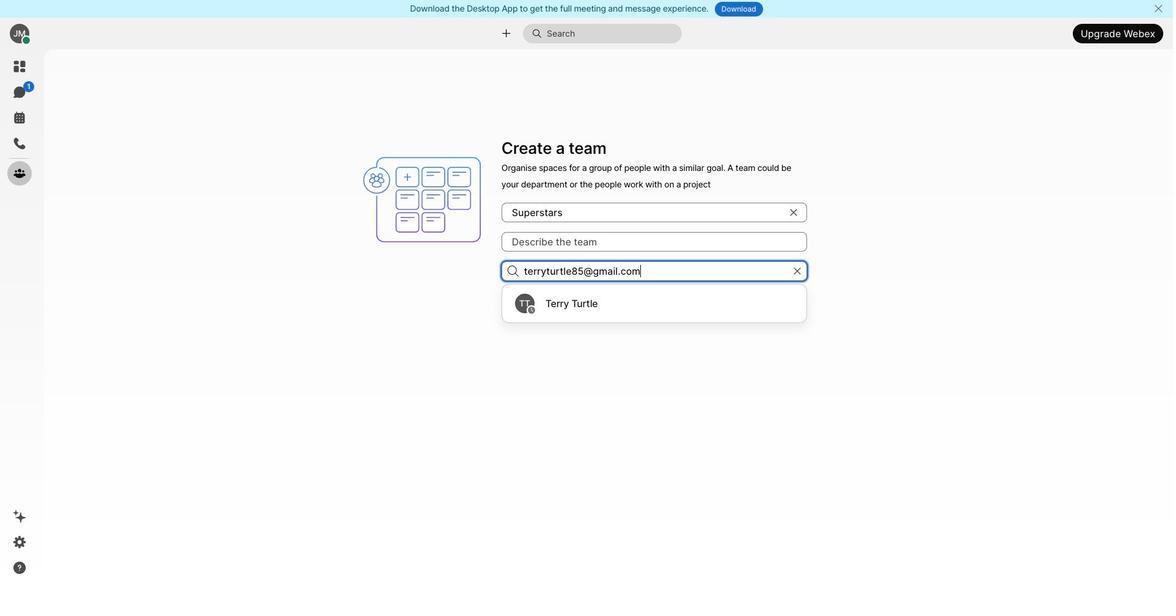 Task type: locate. For each thing, give the bounding box(es) containing it.
Name the team (required) text field
[[502, 203, 807, 222]]

search_18 image
[[508, 266, 518, 277]]

navigation
[[0, 49, 39, 591]]



Task type: describe. For each thing, give the bounding box(es) containing it.
Describe the team text field
[[502, 232, 807, 252]]

terry turtle list item
[[505, 288, 803, 319]]

cancel_16 image
[[1154, 4, 1163, 13]]

create a team image
[[357, 135, 494, 265]]

Add people by name or email text field
[[502, 261, 807, 281]]

webex tab list
[[7, 54, 34, 186]]



Task type: vqa. For each thing, say whether or not it's contained in the screenshot.
fourth LIST ITEM from the bottom of the page
no



